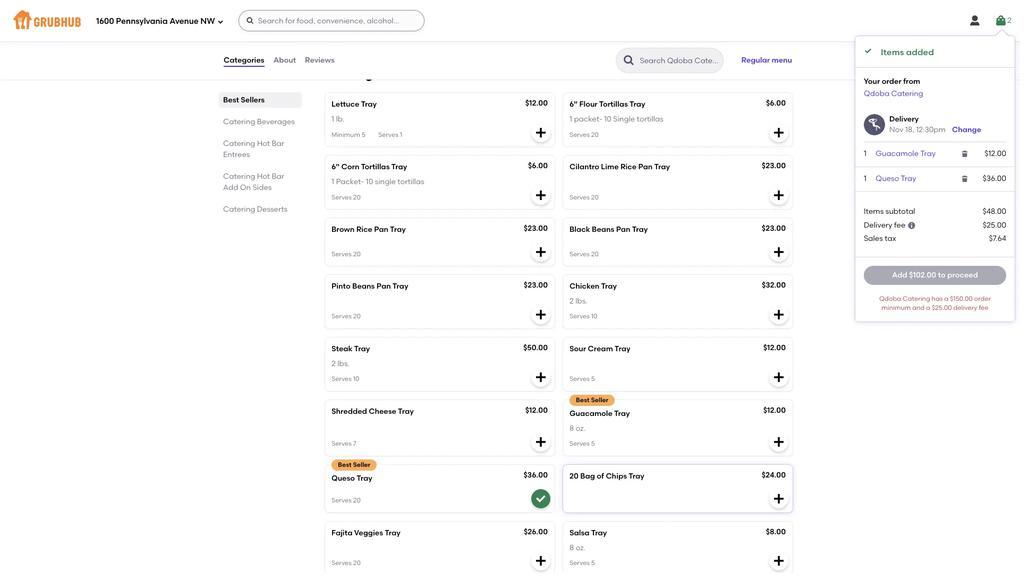 Task type: describe. For each thing, give the bounding box(es) containing it.
1600
[[96, 16, 114, 26]]

12:30pm
[[916, 125, 946, 134]]

$36.00 inside items added tooltip
[[983, 174, 1006, 183]]

tortillas for 6" corn tortillas tray
[[398, 178, 424, 187]]

seller for $12.00
[[591, 397, 609, 404]]

serves 20 for black beans pan tray
[[570, 251, 599, 258]]

serves down brown
[[332, 251, 352, 258]]

1600 pennsylvania avenue nw
[[96, 16, 215, 26]]

1 vertical spatial guacamole tray
[[570, 410, 630, 419]]

svg image inside main navigation navigation
[[217, 18, 224, 25]]

lime
[[601, 163, 619, 172]]

catering inside catering beverages tab
[[223, 117, 255, 126]]

serves 7
[[332, 441, 356, 448]]

best seller for $12.00
[[576, 397, 609, 404]]

$24.00
[[762, 471, 786, 480]]

beverages
[[257, 117, 295, 126]]

sales
[[864, 234, 883, 243]]

about button
[[273, 41, 297, 80]]

5 down 'sour cream tray'
[[591, 376, 595, 383]]

subtotal
[[886, 207, 915, 216]]

catering desserts tab
[[223, 204, 298, 215]]

lb.
[[336, 115, 345, 124]]

serves 20 for fajita veggies tray
[[332, 560, 361, 568]]

serves up 6" corn tortillas tray
[[378, 131, 398, 139]]

change
[[952, 125, 982, 135]]

0 horizontal spatial fee
[[894, 221, 906, 230]]

10 down the 6" flour tortillas tray
[[604, 115, 611, 124]]

serves 20 for pinto beans pan tray
[[332, 313, 361, 321]]

your
[[864, 77, 880, 86]]

serves down black
[[570, 251, 590, 258]]

best for $36.00
[[338, 462, 352, 469]]

items for items subtotal
[[864, 207, 884, 216]]

serves down the packet-
[[570, 131, 590, 139]]

chips
[[606, 472, 627, 481]]

single
[[613, 115, 635, 124]]

queso tray inside items added tooltip
[[876, 174, 916, 183]]

tax
[[885, 234, 896, 243]]

Search Qdoba Catering search field
[[639, 56, 720, 66]]

1 horizontal spatial $25.00
[[983, 221, 1006, 230]]

best for $12.00
[[576, 397, 590, 404]]

catering inside catering desserts tab
[[223, 205, 255, 214]]

serves 20 down packet-
[[332, 194, 361, 201]]

2 button
[[995, 11, 1012, 30]]

$23.00 for brown rice pan tray
[[524, 224, 548, 233]]

minimum for minimum 20
[[332, 30, 360, 38]]

beans for black
[[592, 225, 614, 234]]

cream
[[588, 345, 613, 354]]

order inside your order from qdoba catering
[[882, 77, 902, 86]]

1 left queso tray link
[[864, 174, 867, 183]]

catering inside catering hot bar entrees
[[223, 139, 255, 148]]

proceed
[[948, 271, 978, 280]]

guacamole tray link
[[876, 150, 936, 159]]

salsa
[[570, 529, 590, 538]]

serves 20 for brown rice pan tray
[[332, 251, 361, 258]]

8 oz. for guacamole tray
[[570, 425, 586, 434]]

pennsylvania
[[116, 16, 168, 26]]

best seller for $36.00
[[338, 462, 370, 469]]

serves 20 for minimum 20
[[382, 30, 411, 38]]

1 vertical spatial $36.00
[[524, 471, 548, 480]]

items for items added
[[881, 47, 904, 57]]

shredded
[[332, 407, 367, 416]]

catering inside your order from qdoba catering
[[891, 89, 923, 98]]

6" flour tortillas tray
[[570, 100, 645, 109]]

tortillas for single
[[361, 163, 390, 172]]

pan for black beans pan tray
[[616, 225, 631, 234]]

chicken tray
[[570, 282, 617, 291]]

pan for brown rice pan tray
[[374, 225, 388, 234]]

items added
[[881, 47, 934, 57]]

1 vertical spatial queso tray
[[332, 474, 372, 483]]

5 left serves 1
[[362, 131, 366, 139]]

1 down delivery icon
[[864, 150, 867, 159]]

bar for catering hot bar add on sides tab
[[272, 172, 284, 181]]

sour
[[570, 345, 586, 354]]

search icon image
[[623, 54, 636, 67]]

1 left packet-
[[332, 178, 334, 187]]

20 bag of chips tray
[[570, 472, 645, 481]]

0 vertical spatial sides
[[466, 68, 496, 81]]

steak tray
[[332, 345, 370, 354]]

cilantro
[[570, 163, 599, 172]]

order inside qdoba catering has a $150.00 order minimum and a $25.00 delivery fee
[[974, 295, 991, 303]]

queso inside items added tooltip
[[876, 174, 899, 183]]

flour
[[580, 100, 598, 109]]

main navigation navigation
[[0, 0, 1020, 41]]

$8.00
[[766, 528, 786, 537]]

1 horizontal spatial on
[[447, 68, 463, 81]]

and
[[912, 305, 925, 312]]

reviews button
[[305, 41, 335, 80]]

minimum 20
[[332, 30, 369, 38]]

brown rice pan tray
[[332, 225, 406, 234]]

1 vertical spatial rice
[[356, 225, 372, 234]]

added
[[906, 47, 934, 57]]

guacamole tray inside items added tooltip
[[876, 150, 936, 159]]

serves 10 for steak
[[332, 376, 359, 383]]

pan right lime
[[638, 163, 653, 172]]

6" corn tortillas tray
[[332, 163, 407, 172]]

$26.00
[[524, 528, 548, 537]]

best sellers
[[223, 96, 265, 105]]

10 down chicken tray
[[591, 313, 598, 321]]

serves down packet-
[[332, 194, 352, 201]]

delivery icon image
[[864, 114, 885, 136]]

delivery nov 18, 12:30pm
[[890, 115, 946, 134]]

catering beverages
[[223, 117, 295, 126]]

fajita veggies tray
[[332, 529, 401, 538]]

lettuce
[[332, 100, 359, 109]]

serves down salsa
[[570, 560, 590, 568]]

delivery fee
[[864, 221, 906, 230]]

shredded cheese tray
[[332, 407, 414, 416]]

reviews
[[305, 56, 335, 65]]

delivery for fee
[[864, 221, 893, 230]]

delivery
[[954, 305, 978, 312]]

qdoba catering link
[[864, 89, 923, 98]]

1 vertical spatial a
[[926, 305, 930, 312]]

serves down chicken
[[570, 313, 590, 321]]

Search for food, convenience, alcohol... search field
[[238, 10, 424, 31]]

hot for catering hot bar entrees tab
[[257, 139, 270, 148]]

about
[[273, 56, 296, 65]]

corn
[[341, 163, 359, 172]]

hot for catering hot bar add on sides tab
[[257, 172, 270, 181]]

0 vertical spatial hot
[[376, 68, 396, 81]]

serves right minimum 20
[[382, 30, 402, 38]]

add inside button
[[892, 271, 907, 280]]

catering hot bar entrees
[[223, 139, 284, 159]]

catering hot bar entrees tab
[[223, 138, 298, 160]]

0 vertical spatial bar
[[398, 68, 418, 81]]

queso tray link
[[876, 174, 916, 183]]

1 packet- 10 single tortillas
[[570, 115, 664, 124]]

salsa tray
[[570, 529, 607, 538]]

$102.00
[[909, 271, 936, 280]]

qdoba catering has a $150.00 order minimum and a $25.00 delivery fee
[[879, 295, 991, 312]]

nw
[[201, 16, 215, 26]]

menu
[[772, 56, 792, 65]]

nov
[[890, 125, 904, 134]]

bag
[[580, 472, 595, 481]]

tortillas for 6" flour tortillas tray
[[637, 115, 664, 124]]

7
[[353, 441, 356, 448]]

serves down sour
[[570, 376, 590, 383]]

$50.00
[[523, 344, 548, 353]]

minimum
[[882, 305, 911, 312]]

black
[[570, 225, 590, 234]]

2 for $32.00
[[570, 297, 574, 306]]

1 serves 5 from the top
[[570, 376, 595, 383]]

avenue
[[170, 16, 199, 26]]

qdoba inside qdoba catering has a $150.00 order minimum and a $25.00 delivery fee
[[879, 295, 901, 303]]

serves down pinto
[[332, 313, 352, 321]]

catering hot bar add on sides inside tab
[[223, 172, 284, 192]]



Task type: vqa. For each thing, say whether or not it's contained in the screenshot.
the Sales tax
yes



Task type: locate. For each thing, give the bounding box(es) containing it.
single
[[375, 178, 396, 187]]

cilantro lime rice pan tray
[[570, 163, 670, 172]]

5
[[362, 131, 366, 139], [591, 376, 595, 383], [591, 441, 595, 448], [591, 560, 595, 568]]

serves 5 down sour
[[570, 376, 595, 383]]

1 vertical spatial qdoba
[[879, 295, 901, 303]]

2 8 from the top
[[570, 544, 574, 553]]

serves 20 down pinto
[[332, 313, 361, 321]]

6" for 6" corn tortillas tray
[[332, 163, 340, 172]]

serves 20 down the packet-
[[570, 131, 599, 139]]

$25.00 up $7.64
[[983, 221, 1006, 230]]

0 vertical spatial guacamole
[[876, 150, 919, 159]]

$12.00 inside items added tooltip
[[985, 150, 1006, 159]]

serves 20 down black
[[570, 251, 599, 258]]

items added tooltip
[[856, 30, 1015, 322]]

serves 20 for cilantro lime rice pan tray
[[570, 194, 599, 201]]

$7.64
[[989, 234, 1006, 243]]

order up delivery
[[974, 295, 991, 303]]

2 inside 2 button
[[1008, 16, 1012, 25]]

add inside catering hot bar add on sides
[[223, 183, 238, 192]]

order
[[882, 77, 902, 86], [974, 295, 991, 303]]

0 vertical spatial beans
[[592, 225, 614, 234]]

change button
[[952, 125, 982, 136]]

1 vertical spatial add
[[223, 183, 238, 192]]

2 minimum from the top
[[332, 131, 360, 139]]

1 vertical spatial lbs.
[[338, 360, 350, 369]]

0 vertical spatial seller
[[591, 397, 609, 404]]

lbs. down chicken
[[576, 297, 588, 306]]

2 horizontal spatial best
[[576, 397, 590, 404]]

0 horizontal spatial 6"
[[332, 163, 340, 172]]

2 vertical spatial serves 5
[[570, 560, 595, 568]]

serves 10
[[570, 313, 598, 321], [332, 376, 359, 383]]

2 lbs. for chicken tray
[[570, 297, 588, 306]]

categories button
[[223, 41, 265, 80]]

$48.00
[[983, 207, 1006, 216]]

categories
[[224, 56, 264, 65]]

1 vertical spatial queso
[[332, 474, 355, 483]]

best left sellers
[[223, 96, 239, 105]]

0 vertical spatial lbs.
[[576, 297, 588, 306]]

1 vertical spatial minimum
[[332, 131, 360, 139]]

serves
[[382, 30, 402, 38], [378, 131, 398, 139], [570, 131, 590, 139], [332, 194, 352, 201], [570, 194, 590, 201], [332, 251, 352, 258], [570, 251, 590, 258], [332, 313, 352, 321], [570, 313, 590, 321], [332, 376, 352, 383], [570, 376, 590, 383], [332, 441, 352, 448], [570, 441, 590, 448], [332, 498, 352, 505], [332, 560, 352, 568], [570, 560, 590, 568]]

1 packet- 10 single tortillas
[[332, 178, 424, 187]]

2 horizontal spatial add
[[892, 271, 907, 280]]

serves 20 down cilantro
[[570, 194, 599, 201]]

oz. down salsa
[[576, 544, 586, 553]]

8
[[570, 425, 574, 434], [570, 544, 574, 553]]

serves down fajita
[[332, 560, 352, 568]]

10 down steak tray
[[353, 376, 359, 383]]

delivery up sales tax
[[864, 221, 893, 230]]

0 horizontal spatial guacamole
[[570, 410, 613, 419]]

regular menu
[[741, 56, 792, 65]]

lbs.
[[576, 297, 588, 306], [338, 360, 350, 369]]

tortillas up "1 packet- 10 single tortillas"
[[599, 100, 628, 109]]

best
[[223, 96, 239, 105], [576, 397, 590, 404], [338, 462, 352, 469]]

2 lbs. down 'steak'
[[332, 360, 350, 369]]

catering down from
[[891, 89, 923, 98]]

2 vertical spatial bar
[[272, 172, 284, 181]]

1 minimum from the top
[[332, 30, 360, 38]]

0 vertical spatial oz.
[[576, 425, 586, 434]]

1 vertical spatial best seller
[[338, 462, 370, 469]]

2 lbs. down chicken
[[570, 297, 588, 306]]

1 horizontal spatial tortillas
[[599, 100, 628, 109]]

$150.00
[[950, 295, 973, 303]]

seller for $36.00
[[353, 462, 370, 469]]

1 8 from the top
[[570, 425, 574, 434]]

$6.00 for 1 packet- 10 single tortillas
[[766, 99, 786, 108]]

sour cream tray
[[570, 345, 631, 354]]

$6.00 left cilantro
[[528, 162, 548, 171]]

catering up entrees
[[223, 139, 255, 148]]

hot inside catering hot bar entrees
[[257, 139, 270, 148]]

$23.00 for black beans pan tray
[[762, 224, 786, 233]]

18,
[[905, 125, 914, 134]]

best seller down 'sour cream tray'
[[576, 397, 609, 404]]

steak
[[332, 345, 353, 354]]

$23.00 for pinto beans pan tray
[[524, 281, 548, 290]]

6"
[[570, 100, 578, 109], [332, 163, 340, 172]]

best down serves 7 on the left bottom
[[338, 462, 352, 469]]

0 horizontal spatial queso tray
[[332, 474, 372, 483]]

1 vertical spatial 2 lbs.
[[332, 360, 350, 369]]

10
[[604, 115, 611, 124], [366, 178, 373, 187], [591, 313, 598, 321], [353, 376, 359, 383]]

1 vertical spatial bar
[[272, 139, 284, 148]]

1 8 oz. from the top
[[570, 425, 586, 434]]

0 vertical spatial rice
[[621, 163, 637, 172]]

0 horizontal spatial tortillas
[[361, 163, 390, 172]]

catering down the best sellers
[[223, 117, 255, 126]]

$25.00 down has
[[932, 305, 952, 312]]

0 vertical spatial a
[[944, 295, 949, 303]]

a
[[944, 295, 949, 303], [926, 305, 930, 312]]

1 vertical spatial best
[[576, 397, 590, 404]]

oz. for salsa
[[576, 544, 586, 553]]

serves 1
[[378, 131, 402, 139]]

$6.00 for 1 packet- 10 single tortillas
[[528, 162, 548, 171]]

chicken
[[570, 282, 600, 291]]

1 vertical spatial tortillas
[[361, 163, 390, 172]]

pinto beans pan tray
[[332, 282, 408, 291]]

oz. for guacamole
[[576, 425, 586, 434]]

rice right brown
[[356, 225, 372, 234]]

delivery inside 'delivery nov 18, 12:30pm'
[[890, 115, 919, 124]]

add $102.00 to proceed button
[[864, 266, 1006, 285]]

delivery
[[890, 115, 919, 124], [864, 221, 893, 230]]

1 horizontal spatial $36.00
[[983, 174, 1006, 183]]

0 horizontal spatial queso
[[332, 474, 355, 483]]

qdoba down your
[[864, 89, 890, 98]]

fee down subtotal
[[894, 221, 906, 230]]

1 horizontal spatial serves 10
[[570, 313, 598, 321]]

hot down catering beverages tab at the top of the page
[[257, 139, 270, 148]]

best seller
[[576, 397, 609, 404], [338, 462, 370, 469]]

pan
[[638, 163, 653, 172], [374, 225, 388, 234], [616, 225, 631, 234], [377, 282, 391, 291]]

items up delivery fee
[[864, 207, 884, 216]]

beans right pinto
[[352, 282, 375, 291]]

1 vertical spatial hot
[[257, 139, 270, 148]]

1 left the packet-
[[570, 115, 572, 124]]

serves 20 right minimum 20
[[382, 30, 411, 38]]

2 serves 5 from the top
[[570, 441, 595, 448]]

0 vertical spatial guacamole tray
[[876, 150, 936, 159]]

2
[[1008, 16, 1012, 25], [570, 297, 574, 306], [332, 360, 336, 369]]

lbs. for chicken
[[576, 297, 588, 306]]

serves down 'steak'
[[332, 376, 352, 383]]

1 vertical spatial fee
[[979, 305, 989, 312]]

0 vertical spatial 6"
[[570, 100, 578, 109]]

brown
[[332, 225, 355, 234]]

1 vertical spatial 8 oz.
[[570, 544, 586, 553]]

qdoba up the minimum
[[879, 295, 901, 303]]

qdoba inside your order from qdoba catering
[[864, 89, 890, 98]]

0 vertical spatial items
[[881, 47, 904, 57]]

sides inside catering hot bar add on sides
[[253, 183, 272, 192]]

1 vertical spatial catering hot bar add on sides
[[223, 172, 284, 192]]

1 horizontal spatial a
[[944, 295, 949, 303]]

sides
[[466, 68, 496, 81], [253, 183, 272, 192]]

hot down catering hot bar entrees tab
[[257, 172, 270, 181]]

0 horizontal spatial best seller
[[338, 462, 370, 469]]

tortillas
[[599, 100, 628, 109], [361, 163, 390, 172]]

minimum down the lb.
[[332, 131, 360, 139]]

1 horizontal spatial seller
[[591, 397, 609, 404]]

catering
[[323, 68, 373, 81], [891, 89, 923, 98], [223, 117, 255, 126], [223, 139, 255, 148], [223, 172, 255, 181], [223, 205, 255, 214], [903, 295, 930, 303]]

serves 5
[[570, 376, 595, 383], [570, 441, 595, 448], [570, 560, 595, 568]]

hot up lettuce tray on the top of page
[[376, 68, 396, 81]]

catering hot bar add on sides tab
[[223, 171, 298, 193]]

a right has
[[944, 295, 949, 303]]

0 horizontal spatial catering hot bar add on sides
[[223, 172, 284, 192]]

tortillas right single on the left top
[[398, 178, 424, 187]]

2 vertical spatial best
[[338, 462, 352, 469]]

delivery up '18,' at the top of page
[[890, 115, 919, 124]]

1 horizontal spatial $6.00
[[766, 99, 786, 108]]

2 vertical spatial add
[[892, 271, 907, 280]]

desserts
[[257, 205, 288, 214]]

catering hot bar add on sides
[[323, 68, 496, 81], [223, 172, 284, 192]]

1 vertical spatial oz.
[[576, 544, 586, 553]]

serves up fajita
[[332, 498, 352, 505]]

tortillas right the single
[[637, 115, 664, 124]]

tortillas up 1 packet- 10 single tortillas
[[361, 163, 390, 172]]

pan for pinto beans pan tray
[[377, 282, 391, 291]]

1 vertical spatial 2
[[570, 297, 574, 306]]

1 horizontal spatial guacamole tray
[[876, 150, 936, 159]]

pan right brown
[[374, 225, 388, 234]]

has
[[932, 295, 943, 303]]

6" for 6" flour tortillas tray
[[570, 100, 578, 109]]

1 horizontal spatial beans
[[592, 225, 614, 234]]

serves up bag
[[570, 441, 590, 448]]

catering down entrees
[[223, 172, 255, 181]]

best sellers tab
[[223, 95, 298, 106]]

packet-
[[574, 115, 602, 124]]

1 horizontal spatial tortillas
[[637, 115, 664, 124]]

regular
[[741, 56, 770, 65]]

0 vertical spatial queso
[[876, 174, 899, 183]]

1 lb.
[[332, 115, 345, 124]]

1 horizontal spatial queso
[[876, 174, 899, 183]]

beans right black
[[592, 225, 614, 234]]

best seller down 7
[[338, 462, 370, 469]]

0 vertical spatial tortillas
[[637, 115, 664, 124]]

1 horizontal spatial catering hot bar add on sides
[[323, 68, 496, 81]]

serves 20 for queso tray
[[332, 498, 361, 505]]

minimum for minimum 5
[[332, 131, 360, 139]]

catering left "desserts"
[[223, 205, 255, 214]]

queso tray down 7
[[332, 474, 372, 483]]

hot inside catering hot bar add on sides
[[257, 172, 270, 181]]

minimum 5
[[332, 131, 366, 139]]

8 for guacamole
[[570, 425, 574, 434]]

0 vertical spatial $6.00
[[766, 99, 786, 108]]

guacamole tray
[[876, 150, 936, 159], [570, 410, 630, 419]]

2 vertical spatial 2
[[332, 360, 336, 369]]

rice right lime
[[621, 163, 637, 172]]

entrees
[[223, 150, 250, 159]]

bar for catering hot bar entrees tab
[[272, 139, 284, 148]]

0 vertical spatial add
[[421, 68, 444, 81]]

1 oz. from the top
[[576, 425, 586, 434]]

serves down cilantro
[[570, 194, 590, 201]]

add
[[421, 68, 444, 81], [223, 183, 238, 192], [892, 271, 907, 280]]

1 horizontal spatial best
[[338, 462, 352, 469]]

0 vertical spatial serves 10
[[570, 313, 598, 321]]

8 oz. up bag
[[570, 425, 586, 434]]

queso
[[876, 174, 899, 183], [332, 474, 355, 483]]

1 left the lb.
[[332, 115, 334, 124]]

10 down 6" corn tortillas tray
[[366, 178, 373, 187]]

0 horizontal spatial rice
[[356, 225, 372, 234]]

$23.00 for cilantro lime rice pan tray
[[762, 162, 786, 171]]

to
[[938, 271, 946, 280]]

oz. up bag
[[576, 425, 586, 434]]

serves left 7
[[332, 441, 352, 448]]

queso down serves 7 on the left bottom
[[332, 474, 355, 483]]

best inside tab
[[223, 96, 239, 105]]

minimum up the reviews
[[332, 30, 360, 38]]

2 oz. from the top
[[576, 544, 586, 553]]

$25.00 inside qdoba catering has a $150.00 order minimum and a $25.00 delivery fee
[[932, 305, 952, 312]]

2 8 oz. from the top
[[570, 544, 586, 553]]

lettuce tray
[[332, 100, 377, 109]]

0 vertical spatial tortillas
[[599, 100, 628, 109]]

0 horizontal spatial add
[[223, 183, 238, 192]]

fajita
[[332, 529, 353, 538]]

black beans pan tray
[[570, 225, 648, 234]]

5 up bag
[[591, 441, 595, 448]]

2 lbs.
[[570, 297, 588, 306], [332, 360, 350, 369]]

fee inside qdoba catering has a $150.00 order minimum and a $25.00 delivery fee
[[979, 305, 989, 312]]

queso tray
[[876, 174, 916, 183], [332, 474, 372, 483]]

2 for $50.00
[[332, 360, 336, 369]]

tortillas for single
[[599, 100, 628, 109]]

on inside tab
[[240, 183, 251, 192]]

regular menu button
[[737, 49, 797, 72]]

1 horizontal spatial guacamole
[[876, 150, 919, 159]]

serves 10 down chicken
[[570, 313, 598, 321]]

delivery for nov
[[890, 115, 919, 124]]

0 vertical spatial serves 5
[[570, 376, 595, 383]]

serves 5 for guacamole
[[570, 441, 595, 448]]

serves 20 down brown
[[332, 251, 361, 258]]

0 horizontal spatial $36.00
[[524, 471, 548, 480]]

serves 20 up fajita
[[332, 498, 361, 505]]

6" left corn
[[332, 163, 340, 172]]

0 vertical spatial 2 lbs.
[[570, 297, 588, 306]]

8 oz. for salsa tray
[[570, 544, 586, 553]]

0 horizontal spatial $6.00
[[528, 162, 548, 171]]

0 horizontal spatial seller
[[353, 462, 370, 469]]

1 up 6" corn tortillas tray
[[400, 131, 402, 139]]

0 horizontal spatial tortillas
[[398, 178, 424, 187]]

lbs. down 'steak'
[[338, 360, 350, 369]]

items subtotal
[[864, 207, 915, 216]]

guacamole inside items added tooltip
[[876, 150, 919, 159]]

svg image
[[217, 18, 224, 25], [864, 47, 873, 55], [961, 150, 969, 159], [961, 175, 969, 183], [535, 189, 547, 202], [773, 189, 785, 202], [907, 222, 916, 230], [773, 246, 785, 259], [535, 309, 547, 321], [773, 371, 785, 384], [773, 493, 785, 506], [535, 556, 547, 568]]

$6.00 down "menu"
[[766, 99, 786, 108]]

pan right pinto
[[377, 282, 391, 291]]

seller down 7
[[353, 462, 370, 469]]

0 vertical spatial order
[[882, 77, 902, 86]]

lbs. for steak
[[338, 360, 350, 369]]

serves 5 down salsa
[[570, 560, 595, 568]]

0 horizontal spatial lbs.
[[338, 360, 350, 369]]

1 vertical spatial guacamole
[[570, 410, 613, 419]]

1 horizontal spatial 2 lbs.
[[570, 297, 588, 306]]

1 vertical spatial beans
[[352, 282, 375, 291]]

serves 10 for chicken
[[570, 313, 598, 321]]

seller down 'sour cream tray'
[[591, 397, 609, 404]]

catering inside catering hot bar add on sides
[[223, 172, 255, 181]]

1 vertical spatial 8
[[570, 544, 574, 553]]

pinto
[[332, 282, 351, 291]]

beans for pinto
[[352, 282, 375, 291]]

catering beverages tab
[[223, 116, 298, 128]]

minimum
[[332, 30, 360, 38], [332, 131, 360, 139]]

from
[[903, 77, 920, 86]]

1 vertical spatial delivery
[[864, 221, 893, 230]]

2 lbs. for steak tray
[[332, 360, 350, 369]]

best down sour
[[576, 397, 590, 404]]

0 horizontal spatial a
[[926, 305, 930, 312]]

pan right black
[[616, 225, 631, 234]]

0 vertical spatial qdoba
[[864, 89, 890, 98]]

catering up and
[[903, 295, 930, 303]]

6" left flour at the top
[[570, 100, 578, 109]]

items left added on the top of the page
[[881, 47, 904, 57]]

catering up lettuce
[[323, 68, 373, 81]]

$6.00
[[766, 99, 786, 108], [528, 162, 548, 171]]

2 vertical spatial hot
[[257, 172, 270, 181]]

bar
[[398, 68, 418, 81], [272, 139, 284, 148], [272, 172, 284, 181]]

0 horizontal spatial order
[[882, 77, 902, 86]]

0 vertical spatial catering hot bar add on sides
[[323, 68, 496, 81]]

serves 20
[[382, 30, 411, 38], [570, 131, 599, 139], [332, 194, 361, 201], [570, 194, 599, 201], [332, 251, 361, 258], [570, 251, 599, 258], [332, 313, 361, 321], [332, 498, 361, 505], [332, 560, 361, 568]]

1 vertical spatial $25.00
[[932, 305, 952, 312]]

1 horizontal spatial rice
[[621, 163, 637, 172]]

0 horizontal spatial beans
[[352, 282, 375, 291]]

serves 10 down 'steak'
[[332, 376, 359, 383]]

of
[[597, 472, 604, 481]]

queso tray down guacamole tray link
[[876, 174, 916, 183]]

bar inside catering hot bar add on sides
[[272, 172, 284, 181]]

0 vertical spatial queso tray
[[876, 174, 916, 183]]

hot
[[376, 68, 396, 81], [257, 139, 270, 148], [257, 172, 270, 181]]

3 serves 5 from the top
[[570, 560, 595, 568]]

bar inside catering hot bar entrees
[[272, 139, 284, 148]]

sales tax
[[864, 234, 896, 243]]

veggies
[[354, 529, 383, 538]]

0 horizontal spatial best
[[223, 96, 239, 105]]

sellers
[[241, 96, 265, 105]]

0 vertical spatial 8
[[570, 425, 574, 434]]

items
[[881, 47, 904, 57], [864, 207, 884, 216]]

0 horizontal spatial on
[[240, 183, 251, 192]]

$32.00
[[762, 281, 786, 290]]

8 for salsa
[[570, 544, 574, 553]]

$36.00 up $48.00
[[983, 174, 1006, 183]]

a right and
[[926, 305, 930, 312]]

0 horizontal spatial 2
[[332, 360, 336, 369]]

1 vertical spatial order
[[974, 295, 991, 303]]

order up qdoba catering link
[[882, 77, 902, 86]]

svg image inside 2 button
[[995, 14, 1008, 27]]

add $102.00 to proceed
[[892, 271, 978, 280]]

queso down guacamole tray link
[[876, 174, 899, 183]]

5 down salsa tray
[[591, 560, 595, 568]]

catering inside qdoba catering has a $150.00 order minimum and a $25.00 delivery fee
[[903, 295, 930, 303]]

1 vertical spatial serves 5
[[570, 441, 595, 448]]

svg image
[[969, 14, 982, 27], [995, 14, 1008, 27], [246, 16, 254, 25], [535, 26, 547, 38], [773, 26, 785, 38], [535, 126, 547, 139], [773, 126, 785, 139], [535, 246, 547, 259], [773, 309, 785, 321], [535, 371, 547, 384], [535, 436, 547, 449], [773, 436, 785, 449], [535, 493, 547, 506], [773, 556, 785, 568]]

1 vertical spatial seller
[[353, 462, 370, 469]]

serves 5 up bag
[[570, 441, 595, 448]]

1 vertical spatial items
[[864, 207, 884, 216]]

1 vertical spatial serves 10
[[332, 376, 359, 383]]

serves 5 for salsa
[[570, 560, 595, 568]]

0 vertical spatial $36.00
[[983, 174, 1006, 183]]

$36.00 left bag
[[524, 471, 548, 480]]

packet-
[[336, 178, 364, 187]]



